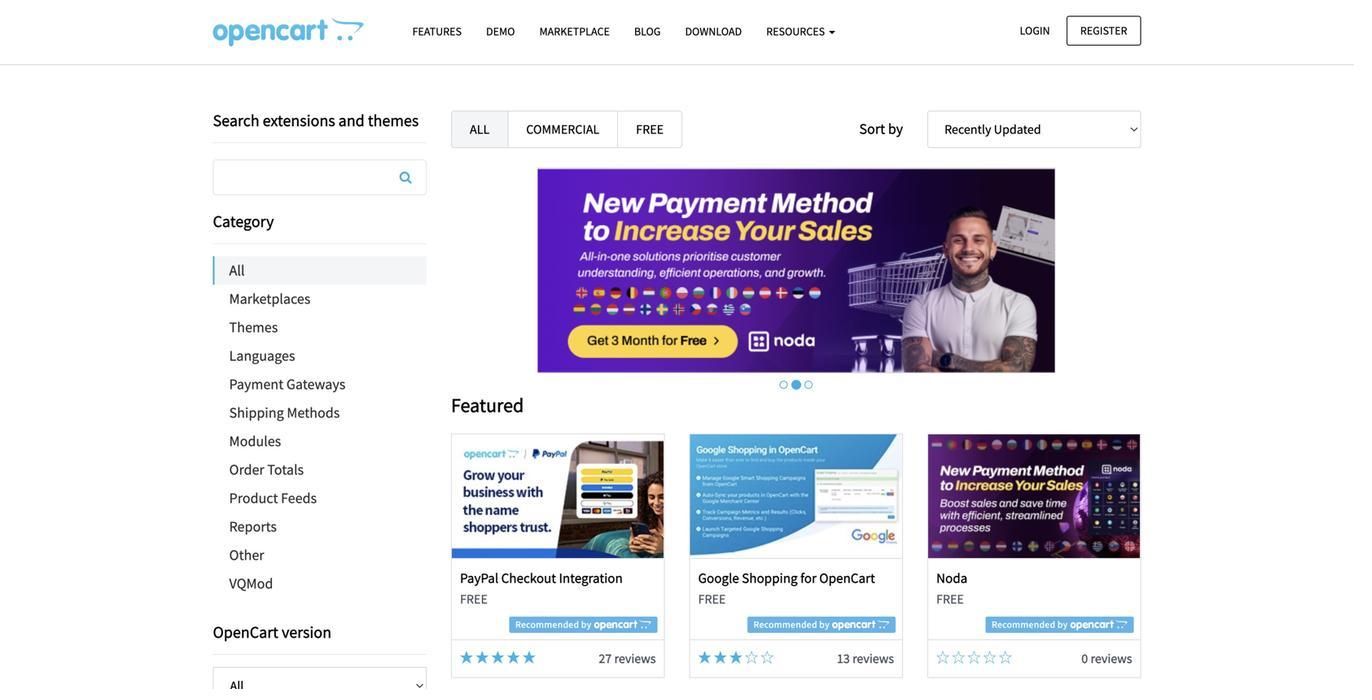 Task type: locate. For each thing, give the bounding box(es) containing it.
google shopping for opencart image
[[690, 435, 902, 558]]

1 reviews from the left
[[614, 651, 656, 667]]

1 horizontal spatial opencart
[[819, 570, 875, 587]]

2 horizontal spatial star light o image
[[968, 651, 981, 664]]

resources link
[[754, 17, 848, 46]]

reports
[[229, 518, 277, 536]]

1 horizontal spatial free
[[698, 592, 726, 608]]

0 horizontal spatial opencart
[[213, 622, 278, 643]]

by
[[888, 120, 903, 138]]

0 vertical spatial all link
[[451, 111, 508, 148]]

noda
[[936, 570, 967, 587]]

shipping
[[229, 404, 284, 422]]

commercial link
[[507, 111, 618, 148]]

star light o image
[[936, 651, 949, 664], [952, 651, 965, 664], [968, 651, 981, 664]]

reviews
[[614, 651, 656, 667], [852, 651, 894, 667], [1091, 651, 1132, 667]]

search extensions and themes
[[213, 110, 419, 131]]

gateways
[[286, 375, 345, 394]]

login
[[1020, 23, 1050, 38]]

free down paypal
[[460, 592, 488, 608]]

3 star light image from the left
[[698, 651, 711, 664]]

27
[[599, 651, 612, 667]]

3 star light o image from the left
[[968, 651, 981, 664]]

reviews right 0
[[1091, 651, 1132, 667]]

free inside noda free
[[936, 592, 964, 608]]

0 horizontal spatial reviews
[[614, 651, 656, 667]]

register
[[1080, 23, 1127, 38]]

1 star light o image from the left
[[936, 651, 949, 664]]

shipping methods
[[229, 404, 340, 422]]

reviews right the 13
[[852, 651, 894, 667]]

0 vertical spatial opencart
[[819, 570, 875, 587]]

all
[[470, 121, 490, 138], [229, 261, 245, 280]]

2 reviews from the left
[[852, 651, 894, 667]]

version
[[282, 622, 331, 643]]

google shopping for opencart free
[[698, 570, 875, 608]]

2 star light o image from the left
[[761, 651, 774, 664]]

27 reviews
[[599, 651, 656, 667]]

2 free from the left
[[698, 592, 726, 608]]

0 horizontal spatial all
[[229, 261, 245, 280]]

paypal checkout integration free
[[460, 570, 623, 608]]

product
[[229, 489, 278, 508]]

0
[[1081, 651, 1088, 667]]

modules link
[[213, 427, 427, 456]]

resources
[[766, 24, 827, 39]]

sort by
[[859, 120, 903, 138]]

marketplaces
[[229, 290, 310, 308]]

star light image
[[507, 651, 520, 664], [523, 651, 536, 664], [698, 651, 711, 664], [729, 651, 742, 664]]

0 horizontal spatial free
[[460, 592, 488, 608]]

1 horizontal spatial all
[[470, 121, 490, 138]]

opencart right for
[[819, 570, 875, 587]]

1 vertical spatial all
[[229, 261, 245, 280]]

all for marketplaces
[[229, 261, 245, 280]]

1 horizontal spatial all link
[[451, 111, 508, 148]]

1 star light image from the left
[[460, 651, 473, 664]]

totals
[[267, 461, 304, 479]]

free
[[460, 592, 488, 608], [698, 592, 726, 608], [936, 592, 964, 608]]

opencart extensions image
[[213, 17, 364, 46]]

opencart
[[819, 570, 875, 587], [213, 622, 278, 643]]

2 star light image from the left
[[476, 651, 489, 664]]

2 horizontal spatial free
[[936, 592, 964, 608]]

star light o image
[[745, 651, 758, 664], [761, 651, 774, 664], [983, 651, 996, 664], [999, 651, 1012, 664]]

demo link
[[474, 17, 527, 46]]

star light image
[[460, 651, 473, 664], [476, 651, 489, 664], [491, 651, 504, 664], [714, 651, 727, 664]]

google
[[698, 570, 739, 587]]

other
[[229, 546, 264, 565]]

reviews right 27
[[614, 651, 656, 667]]

languages
[[229, 347, 295, 365]]

order
[[229, 461, 264, 479]]

0 vertical spatial all
[[470, 121, 490, 138]]

free link
[[617, 111, 682, 148]]

noda link
[[936, 570, 967, 587]]

2 horizontal spatial reviews
[[1091, 651, 1132, 667]]

1 free from the left
[[460, 592, 488, 608]]

reviews for for
[[852, 651, 894, 667]]

1 horizontal spatial reviews
[[852, 651, 894, 667]]

free down noda
[[936, 592, 964, 608]]

order totals link
[[213, 456, 427, 484]]

3 reviews from the left
[[1091, 651, 1132, 667]]

4 star light image from the left
[[714, 651, 727, 664]]

featured
[[451, 393, 524, 418]]

all link for marketplaces
[[215, 256, 427, 285]]

None text field
[[214, 160, 426, 195]]

free down google
[[698, 592, 726, 608]]

order totals
[[229, 461, 304, 479]]

payment
[[229, 375, 283, 394]]

3 star light image from the left
[[491, 651, 504, 664]]

search
[[213, 110, 259, 131]]

reviews for integration
[[614, 651, 656, 667]]

download
[[685, 24, 742, 39]]

0 horizontal spatial star light o image
[[936, 651, 949, 664]]

0 horizontal spatial all link
[[215, 256, 427, 285]]

modules
[[229, 432, 281, 451]]

opencart inside google shopping for opencart free
[[819, 570, 875, 587]]

2 star light o image from the left
[[952, 651, 965, 664]]

opencart down vqmod
[[213, 622, 278, 643]]

3 free from the left
[[936, 592, 964, 608]]

all link
[[451, 111, 508, 148], [215, 256, 427, 285]]

payment gateways
[[229, 375, 345, 394]]

feeds
[[281, 489, 317, 508]]

blog
[[634, 24, 661, 39]]

features
[[412, 24, 462, 39]]

and
[[338, 110, 365, 131]]

1 vertical spatial all link
[[215, 256, 427, 285]]

1 horizontal spatial star light o image
[[952, 651, 965, 664]]



Task type: vqa. For each thing, say whether or not it's contained in the screenshot.
3 months ago AGO
no



Task type: describe. For each thing, give the bounding box(es) containing it.
themes
[[368, 110, 419, 131]]

paypal checkout integration link
[[460, 570, 623, 587]]

themes
[[229, 318, 278, 337]]

paypal
[[460, 570, 498, 587]]

noda free
[[936, 570, 967, 608]]

13
[[837, 651, 850, 667]]

free inside google shopping for opencart free
[[698, 592, 726, 608]]

paypal checkout integration image
[[452, 435, 664, 558]]

reports link
[[213, 513, 427, 541]]

vqmod link
[[213, 570, 427, 598]]

product feeds link
[[213, 484, 427, 513]]

sort
[[859, 120, 885, 138]]

login link
[[1006, 16, 1064, 46]]

themes link
[[213, 313, 427, 342]]

blog link
[[622, 17, 673, 46]]

download link
[[673, 17, 754, 46]]

shipping methods link
[[213, 399, 427, 427]]

google shopping for opencart link
[[698, 570, 875, 587]]

marketplace
[[539, 24, 610, 39]]

checkout
[[501, 570, 556, 587]]

demo
[[486, 24, 515, 39]]

1 star light o image from the left
[[745, 651, 758, 664]]

category
[[213, 211, 274, 232]]

marketplace link
[[527, 17, 622, 46]]

search image
[[399, 171, 412, 184]]

3 star light o image from the left
[[983, 651, 996, 664]]

for
[[800, 570, 817, 587]]

13 reviews
[[837, 651, 894, 667]]

other link
[[213, 541, 427, 570]]

languages link
[[213, 342, 427, 370]]

product feeds
[[229, 489, 317, 508]]

integration
[[559, 570, 623, 587]]

marketplaces link
[[213, 285, 427, 313]]

4 star light o image from the left
[[999, 651, 1012, 664]]

all for commercial
[[470, 121, 490, 138]]

payment gateways link
[[213, 370, 427, 399]]

4 star light image from the left
[[729, 651, 742, 664]]

2 star light image from the left
[[523, 651, 536, 664]]

all link for commercial
[[451, 111, 508, 148]]

noda image
[[928, 435, 1140, 558]]

opencart version
[[213, 622, 331, 643]]

node image
[[537, 168, 1055, 374]]

0 reviews
[[1081, 651, 1132, 667]]

1 star light image from the left
[[507, 651, 520, 664]]

features link
[[400, 17, 474, 46]]

free
[[636, 121, 664, 138]]

commercial
[[526, 121, 599, 138]]

extensions
[[263, 110, 335, 131]]

shopping
[[742, 570, 798, 587]]

free inside paypal checkout integration free
[[460, 592, 488, 608]]

vqmod
[[229, 575, 273, 593]]

register link
[[1066, 16, 1141, 46]]

methods
[[287, 404, 340, 422]]

1 vertical spatial opencart
[[213, 622, 278, 643]]



